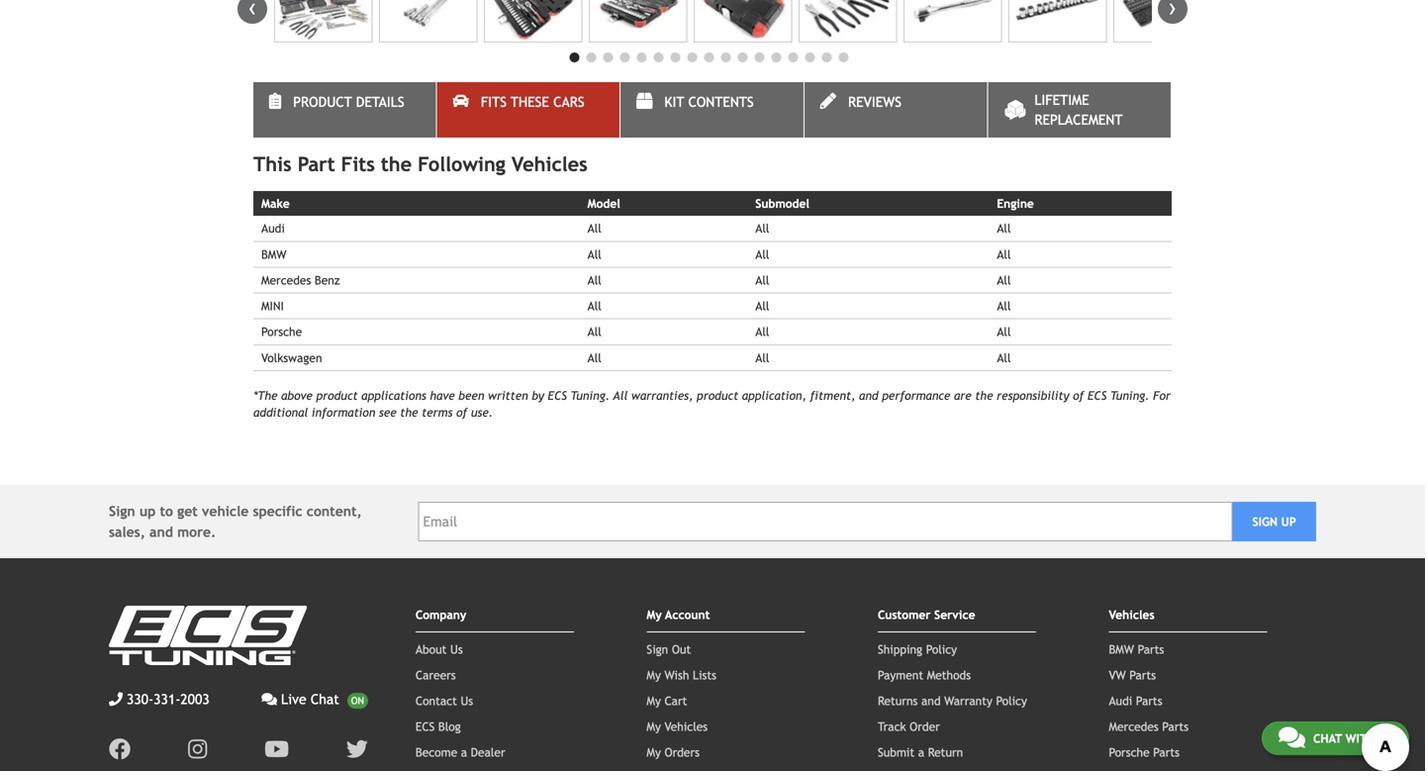 Task type: vqa. For each thing, say whether or not it's contained in the screenshot.


Task type: locate. For each thing, give the bounding box(es) containing it.
applications
[[361, 389, 426, 402]]

vehicles up orders at the bottom left
[[665, 720, 708, 734]]

0 horizontal spatial up
[[139, 504, 156, 519]]

1 vertical spatial vehicles
[[1109, 608, 1155, 622]]

us right with
[[1379, 732, 1393, 745]]

4 my from the top
[[647, 720, 661, 734]]

1 horizontal spatial policy
[[996, 694, 1027, 708]]

comments image for live
[[262, 693, 277, 706]]

my for my orders
[[647, 746, 661, 759]]

returns and warranty policy
[[878, 694, 1027, 708]]

reviews link
[[805, 82, 987, 138]]

0 horizontal spatial and
[[150, 524, 173, 540]]

0 vertical spatial mercedes
[[261, 273, 311, 287]]

my for my account
[[647, 608, 662, 622]]

comments image inside live chat link
[[262, 693, 277, 706]]

this part fits the following vehicles
[[253, 152, 588, 176]]

6 es#2996482 - 014121sch01akt2 - schwaben 203 piece zippered tool bag kit  - get this ready to go extensive tool set complete with tool bag. - schwaben - audi bmw volkswagen mercedes benz mini porsche image from the left
[[799, 0, 897, 43]]

0 vertical spatial porsche
[[261, 325, 302, 339]]

chat
[[311, 692, 339, 707], [1313, 732, 1342, 745]]

porsche
[[261, 325, 302, 339], [1109, 746, 1150, 759]]

of right 'responsibility'
[[1073, 389, 1084, 402]]

of down "been"
[[456, 406, 467, 419]]

chat right 'live'
[[311, 692, 339, 707]]

vw
[[1109, 668, 1126, 682]]

vw parts
[[1109, 668, 1156, 682]]

2 vertical spatial and
[[922, 694, 941, 708]]

content,
[[307, 504, 362, 519]]

1 horizontal spatial a
[[918, 746, 925, 759]]

vehicle
[[202, 504, 249, 519]]

1 a from the left
[[461, 746, 467, 759]]

1 horizontal spatial chat
[[1313, 732, 1342, 745]]

porsche down mercedes parts link
[[1109, 746, 1150, 759]]

0 vertical spatial bmw
[[261, 247, 287, 261]]

my down my cart link
[[647, 720, 661, 734]]

vehicles
[[512, 152, 588, 176], [1109, 608, 1155, 622], [665, 720, 708, 734]]

order
[[910, 720, 940, 734]]

mercedes down audi parts link
[[1109, 720, 1159, 734]]

product
[[293, 94, 352, 110]]

bmw parts link
[[1109, 643, 1164, 656]]

0 horizontal spatial chat
[[311, 692, 339, 707]]

track
[[878, 720, 906, 734]]

engine
[[997, 197, 1034, 210]]

0 vertical spatial the
[[381, 152, 412, 176]]

contact us link
[[416, 694, 473, 708]]

1 vertical spatial policy
[[996, 694, 1027, 708]]

1 horizontal spatial product
[[697, 389, 739, 402]]

my left the 'account'
[[647, 608, 662, 622]]

following
[[418, 152, 506, 176]]

vw parts link
[[1109, 668, 1156, 682]]

the down details
[[381, 152, 412, 176]]

0 vertical spatial of
[[1073, 389, 1084, 402]]

submit a return
[[878, 746, 963, 759]]

my orders link
[[647, 746, 700, 759]]

porsche parts link
[[1109, 746, 1180, 759]]

3 my from the top
[[647, 694, 661, 708]]

0 vertical spatial comments image
[[262, 693, 277, 706]]

a for become
[[461, 746, 467, 759]]

product up 'information'
[[316, 389, 358, 402]]

my left wish
[[647, 668, 661, 682]]

use.
[[471, 406, 493, 419]]

lifetime
[[1035, 92, 1089, 108]]

ecs left blog
[[416, 720, 435, 734]]

contact us
[[416, 694, 473, 708]]

details
[[356, 94, 404, 110]]

chat left with
[[1313, 732, 1342, 745]]

the right see
[[400, 406, 418, 419]]

mercedes
[[261, 273, 311, 287], [1109, 720, 1159, 734]]

fits right part
[[341, 152, 375, 176]]

1 vertical spatial audi
[[1109, 694, 1133, 708]]

and up "order"
[[922, 694, 941, 708]]

2 vertical spatial the
[[400, 406, 418, 419]]

1 product from the left
[[316, 389, 358, 402]]

blog
[[438, 720, 461, 734]]

to
[[160, 504, 173, 519]]

4 es#2996482 - 014121sch01akt2 - schwaben 203 piece zippered tool bag kit  - get this ready to go extensive tool set complete with tool bag. - schwaben - audi bmw volkswagen mercedes benz mini porsche image from the left
[[589, 0, 687, 43]]

a
[[461, 746, 467, 759], [918, 746, 925, 759]]

8 es#2996482 - 014121sch01akt2 - schwaben 203 piece zippered tool bag kit  - get this ready to go extensive tool set complete with tool bag. - schwaben - audi bmw volkswagen mercedes benz mini porsche image from the left
[[1009, 0, 1107, 43]]

comments image
[[262, 693, 277, 706], [1279, 726, 1306, 749]]

parts for porsche parts
[[1153, 746, 1180, 759]]

fitment,
[[810, 389, 856, 402]]

and down "to"
[[150, 524, 173, 540]]

terms
[[422, 406, 453, 419]]

2 product from the left
[[697, 389, 739, 402]]

submit a return link
[[878, 746, 963, 759]]

2 horizontal spatial and
[[922, 694, 941, 708]]

vehicles down fits these cars link
[[512, 152, 588, 176]]

sign
[[109, 504, 135, 519], [1253, 515, 1278, 529], [647, 643, 668, 656]]

0 horizontal spatial fits
[[341, 152, 375, 176]]

0 vertical spatial vehicles
[[512, 152, 588, 176]]

parts up vw parts link in the bottom right of the page
[[1138, 643, 1164, 656]]

ecs
[[548, 389, 567, 402], [1088, 389, 1107, 402], [416, 720, 435, 734]]

1 horizontal spatial comments image
[[1279, 726, 1306, 749]]

Email email field
[[418, 502, 1233, 542]]

sign inside button
[[1253, 515, 1278, 529]]

0 horizontal spatial vehicles
[[512, 152, 588, 176]]

up inside button
[[1282, 515, 1297, 529]]

twitter logo image
[[346, 739, 368, 760]]

comments image left 'live'
[[262, 693, 277, 706]]

mercedes up mini
[[261, 273, 311, 287]]

0 horizontal spatial tuning.
[[571, 389, 610, 402]]

comments image inside chat with us link
[[1279, 726, 1306, 749]]

2 my from the top
[[647, 668, 661, 682]]

parts for audi parts
[[1136, 694, 1163, 708]]

us right about
[[450, 643, 463, 656]]

parts down mercedes parts link
[[1153, 746, 1180, 759]]

comments image left chat with us
[[1279, 726, 1306, 749]]

7 es#2996482 - 014121sch01akt2 - schwaben 203 piece zippered tool bag kit  - get this ready to go extensive tool set complete with tool bag. - schwaben - audi bmw volkswagen mercedes benz mini porsche image from the left
[[904, 0, 1002, 43]]

sign inside sign up to get vehicle specific content, sales, and more.
[[109, 504, 135, 519]]

0 horizontal spatial porsche
[[261, 325, 302, 339]]

make
[[261, 197, 290, 210]]

my wish lists link
[[647, 668, 717, 682]]

policy up the methods
[[926, 643, 957, 656]]

tuning.
[[571, 389, 610, 402], [1111, 389, 1150, 402]]

1 horizontal spatial up
[[1282, 515, 1297, 529]]

0 vertical spatial chat
[[311, 692, 339, 707]]

out
[[672, 643, 691, 656]]

my vehicles link
[[647, 720, 708, 734]]

0 vertical spatial and
[[859, 389, 879, 402]]

my left cart
[[647, 694, 661, 708]]

1 vertical spatial and
[[150, 524, 173, 540]]

2 a from the left
[[918, 746, 925, 759]]

facebook logo image
[[109, 739, 131, 760]]

and right fitment,
[[859, 389, 879, 402]]

get
[[177, 504, 198, 519]]

ecs right the by
[[548, 389, 567, 402]]

1 horizontal spatial of
[[1073, 389, 1084, 402]]

my orders
[[647, 746, 700, 759]]

become
[[416, 746, 457, 759]]

es#2996482 - 014121sch01akt2 - schwaben 203 piece zippered tool bag kit  - get this ready to go extensive tool set complete with tool bag. - schwaben - audi bmw volkswagen mercedes benz mini porsche image
[[274, 0, 373, 43], [379, 0, 477, 43], [484, 0, 582, 43], [589, 0, 687, 43], [694, 0, 792, 43], [799, 0, 897, 43], [904, 0, 1002, 43], [1009, 0, 1107, 43], [1114, 0, 1212, 43]]

parts up mercedes parts
[[1136, 694, 1163, 708]]

of
[[1073, 389, 1084, 402], [456, 406, 467, 419]]

fits left these
[[481, 94, 507, 110]]

0 horizontal spatial a
[[461, 746, 467, 759]]

5 my from the top
[[647, 746, 661, 759]]

0 horizontal spatial audi
[[261, 221, 285, 235]]

*the above product applications have been written by                 ecs tuning. all warranties, product application, fitment,                 and performance are the responsibility of ecs tuning.                 for additional information see the terms of use.
[[253, 389, 1171, 419]]

0 horizontal spatial product
[[316, 389, 358, 402]]

parts right the 'vw'
[[1130, 668, 1156, 682]]

1 horizontal spatial porsche
[[1109, 746, 1150, 759]]

policy right warranty
[[996, 694, 1027, 708]]

about
[[416, 643, 447, 656]]

0 vertical spatial fits
[[481, 94, 507, 110]]

0 horizontal spatial mercedes
[[261, 273, 311, 287]]

tuning. right the by
[[571, 389, 610, 402]]

bmw up the 'vw'
[[1109, 643, 1134, 656]]

about us link
[[416, 643, 463, 656]]

phone image
[[109, 693, 123, 706]]

orders
[[665, 746, 700, 759]]

up inside sign up to get vehicle specific content, sales, and more.
[[139, 504, 156, 519]]

the right are
[[975, 389, 993, 402]]

1 horizontal spatial tuning.
[[1111, 389, 1150, 402]]

1 horizontal spatial audi
[[1109, 694, 1133, 708]]

payment methods link
[[878, 668, 971, 682]]

specific
[[253, 504, 302, 519]]

customer service
[[878, 608, 976, 622]]

have
[[430, 389, 455, 402]]

1 vertical spatial chat
[[1313, 732, 1342, 745]]

vehicles up bmw parts link
[[1109, 608, 1155, 622]]

a left the dealer
[[461, 746, 467, 759]]

and
[[859, 389, 879, 402], [150, 524, 173, 540], [922, 694, 941, 708]]

1 vertical spatial bmw
[[1109, 643, 1134, 656]]

mercedes for mercedes parts
[[1109, 720, 1159, 734]]

audi
[[261, 221, 285, 235], [1109, 694, 1133, 708]]

1 vertical spatial comments image
[[1279, 726, 1306, 749]]

0 vertical spatial audi
[[261, 221, 285, 235]]

a left return
[[918, 746, 925, 759]]

2 horizontal spatial sign
[[1253, 515, 1278, 529]]

track order
[[878, 720, 940, 734]]

porsche for porsche
[[261, 325, 302, 339]]

return
[[928, 746, 963, 759]]

audi down make
[[261, 221, 285, 235]]

live
[[281, 692, 307, 707]]

1 horizontal spatial bmw
[[1109, 643, 1134, 656]]

tuning. left for
[[1111, 389, 1150, 402]]

0 horizontal spatial policy
[[926, 643, 957, 656]]

0 vertical spatial policy
[[926, 643, 957, 656]]

1 my from the top
[[647, 608, 662, 622]]

ecs tuning image
[[109, 606, 307, 665]]

us right contact
[[461, 694, 473, 708]]

9 es#2996482 - 014121sch01akt2 - schwaben 203 piece zippered tool bag kit  - get this ready to go extensive tool set complete with tool bag. - schwaben - audi bmw volkswagen mercedes benz mini porsche image from the left
[[1114, 0, 1212, 43]]

0 vertical spatial us
[[450, 643, 463, 656]]

reviews
[[848, 94, 902, 110]]

kit contents link
[[621, 82, 804, 138]]

up
[[139, 504, 156, 519], [1282, 515, 1297, 529]]

parts up porsche parts link on the bottom of the page
[[1163, 720, 1189, 734]]

audi parts
[[1109, 694, 1163, 708]]

ecs right 'responsibility'
[[1088, 389, 1107, 402]]

1 horizontal spatial sign
[[647, 643, 668, 656]]

1 vertical spatial mercedes
[[1109, 720, 1159, 734]]

porsche down mini
[[261, 325, 302, 339]]

fits these cars
[[481, 94, 585, 110]]

1 horizontal spatial and
[[859, 389, 879, 402]]

2 tuning. from the left
[[1111, 389, 1150, 402]]

0 horizontal spatial sign
[[109, 504, 135, 519]]

all
[[588, 221, 602, 235], [756, 221, 770, 235], [997, 221, 1011, 235], [588, 247, 602, 261], [756, 247, 770, 261], [997, 247, 1011, 261], [588, 273, 602, 287], [756, 273, 770, 287], [997, 273, 1011, 287], [588, 299, 602, 313], [756, 299, 770, 313], [997, 299, 1011, 313], [588, 325, 602, 339], [756, 325, 770, 339], [997, 325, 1011, 339], [588, 351, 602, 365], [756, 351, 770, 365], [997, 351, 1011, 365], [613, 389, 628, 402]]

up for sign up to get vehicle specific content, sales, and more.
[[139, 504, 156, 519]]

1 horizontal spatial vehicles
[[665, 720, 708, 734]]

bmw up mercedes benz
[[261, 247, 287, 261]]

0 horizontal spatial bmw
[[261, 247, 287, 261]]

1 horizontal spatial mercedes
[[1109, 720, 1159, 734]]

payment
[[878, 668, 924, 682]]

2 horizontal spatial vehicles
[[1109, 608, 1155, 622]]

are
[[954, 389, 972, 402]]

1 horizontal spatial fits
[[481, 94, 507, 110]]

additional
[[253, 406, 308, 419]]

audi down the 'vw'
[[1109, 694, 1133, 708]]

0 horizontal spatial comments image
[[262, 693, 277, 706]]

1 vertical spatial porsche
[[1109, 746, 1150, 759]]

0 horizontal spatial of
[[456, 406, 467, 419]]

fits
[[481, 94, 507, 110], [341, 152, 375, 176]]

mercedes for mercedes benz
[[261, 273, 311, 287]]

product right warranties, at the left
[[697, 389, 739, 402]]

my left orders at the bottom left
[[647, 746, 661, 759]]

bmw
[[261, 247, 287, 261], [1109, 643, 1134, 656]]

1 vertical spatial us
[[461, 694, 473, 708]]



Task type: describe. For each thing, give the bounding box(es) containing it.
my for my vehicles
[[647, 720, 661, 734]]

careers
[[416, 668, 456, 682]]

model
[[588, 197, 620, 210]]

sign up
[[1253, 515, 1297, 529]]

bmw for bmw
[[261, 247, 287, 261]]

audi for audi
[[261, 221, 285, 235]]

payment methods
[[878, 668, 971, 682]]

become a dealer
[[416, 746, 505, 759]]

up for sign up
[[1282, 515, 1297, 529]]

1 tuning. from the left
[[571, 389, 610, 402]]

parts for bmw parts
[[1138, 643, 1164, 656]]

2 es#2996482 - 014121sch01akt2 - schwaben 203 piece zippered tool bag kit  - get this ready to go extensive tool set complete with tool bag. - schwaben - audi bmw volkswagen mercedes benz mini porsche image from the left
[[379, 0, 477, 43]]

a for submit
[[918, 746, 925, 759]]

shipping
[[878, 643, 923, 656]]

1 horizontal spatial ecs
[[548, 389, 567, 402]]

about us
[[416, 643, 463, 656]]

audi for audi parts
[[1109, 694, 1133, 708]]

2 vertical spatial vehicles
[[665, 720, 708, 734]]

mercedes parts link
[[1109, 720, 1189, 734]]

shipping policy link
[[878, 643, 957, 656]]

audi parts link
[[1109, 694, 1163, 708]]

parts for mercedes parts
[[1163, 720, 1189, 734]]

lists
[[693, 668, 717, 682]]

my for my cart
[[647, 694, 661, 708]]

my cart
[[647, 694, 687, 708]]

chat with us
[[1313, 732, 1393, 745]]

mercedes parts
[[1109, 720, 1189, 734]]

and inside sign up to get vehicle specific content, sales, and more.
[[150, 524, 173, 540]]

benz
[[315, 273, 340, 287]]

cart
[[665, 694, 687, 708]]

sales,
[[109, 524, 145, 540]]

contact
[[416, 694, 457, 708]]

information
[[312, 406, 375, 419]]

wish
[[665, 668, 689, 682]]

bmw parts
[[1109, 643, 1164, 656]]

us for contact us
[[461, 694, 473, 708]]

returns
[[878, 694, 918, 708]]

330-
[[127, 692, 154, 707]]

this
[[253, 152, 292, 176]]

for
[[1153, 389, 1171, 402]]

methods
[[927, 668, 971, 682]]

sign out link
[[647, 643, 691, 656]]

us for about us
[[450, 643, 463, 656]]

my wish lists
[[647, 668, 717, 682]]

3 es#2996482 - 014121sch01akt2 - schwaben 203 piece zippered tool bag kit  - get this ready to go extensive tool set complete with tool bag. - schwaben - audi bmw volkswagen mercedes benz mini porsche image from the left
[[484, 0, 582, 43]]

cars
[[553, 94, 585, 110]]

shipping policy
[[878, 643, 957, 656]]

dealer
[[471, 746, 505, 759]]

5 es#2996482 - 014121sch01akt2 - schwaben 203 piece zippered tool bag kit  - get this ready to go extensive tool set complete with tool bag. - schwaben - audi bmw volkswagen mercedes benz mini porsche image from the left
[[694, 0, 792, 43]]

with
[[1346, 732, 1375, 745]]

2 vertical spatial us
[[1379, 732, 1393, 745]]

my for my wish lists
[[647, 668, 661, 682]]

1 vertical spatial fits
[[341, 152, 375, 176]]

and inside *the above product applications have been written by                 ecs tuning. all warranties, product application, fitment,                 and performance are the responsibility of ecs tuning.                 for additional information see the terms of use.
[[859, 389, 879, 402]]

bmw for bmw parts
[[1109, 643, 1134, 656]]

customer
[[878, 608, 931, 622]]

my vehicles
[[647, 720, 708, 734]]

more.
[[177, 524, 216, 540]]

comments image for chat
[[1279, 726, 1306, 749]]

1 vertical spatial the
[[975, 389, 993, 402]]

kit
[[665, 94, 684, 110]]

sign for sign out
[[647, 643, 668, 656]]

youtube logo image
[[264, 739, 289, 760]]

all inside *the above product applications have been written by                 ecs tuning. all warranties, product application, fitment,                 and performance are the responsibility of ecs tuning.                 for additional information see the terms of use.
[[613, 389, 628, 402]]

parts for vw parts
[[1130, 668, 1156, 682]]

become a dealer link
[[416, 746, 505, 759]]

been
[[459, 389, 484, 402]]

sign out
[[647, 643, 691, 656]]

1 es#2996482 - 014121sch01akt2 - schwaben 203 piece zippered tool bag kit  - get this ready to go extensive tool set complete with tool bag. - schwaben - audi bmw volkswagen mercedes benz mini porsche image from the left
[[274, 0, 373, 43]]

account
[[665, 608, 710, 622]]

330-331-2003
[[127, 692, 210, 707]]

live chat
[[281, 692, 339, 707]]

live chat link
[[262, 689, 368, 710]]

0 horizontal spatial ecs
[[416, 720, 435, 734]]

part
[[298, 152, 335, 176]]

fits these cars link
[[437, 82, 620, 138]]

replacement
[[1035, 112, 1123, 128]]

performance
[[882, 389, 951, 402]]

lifetime replacement
[[1035, 92, 1123, 128]]

these
[[511, 94, 549, 110]]

my account
[[647, 608, 710, 622]]

product details link
[[253, 82, 436, 138]]

instagram logo image
[[188, 739, 207, 760]]

chat with us link
[[1262, 722, 1410, 755]]

contents
[[688, 94, 754, 110]]

1 vertical spatial of
[[456, 406, 467, 419]]

porsche for porsche parts
[[1109, 746, 1150, 759]]

warranties,
[[631, 389, 693, 402]]

porsche parts
[[1109, 746, 1180, 759]]

volkswagen
[[261, 351, 322, 365]]

mini
[[261, 299, 284, 313]]

sign for sign up
[[1253, 515, 1278, 529]]

ecs blog link
[[416, 720, 461, 734]]

my cart link
[[647, 694, 687, 708]]

2003
[[180, 692, 210, 707]]

sign for sign up to get vehicle specific content, sales, and more.
[[109, 504, 135, 519]]

written
[[488, 389, 528, 402]]

2 horizontal spatial ecs
[[1088, 389, 1107, 402]]

submodel
[[756, 197, 810, 210]]

*the
[[253, 389, 278, 402]]

see
[[379, 406, 397, 419]]

lifetime replacement link
[[988, 82, 1171, 138]]

product details
[[293, 94, 404, 110]]

mercedes benz
[[261, 273, 340, 287]]

above
[[281, 389, 313, 402]]



